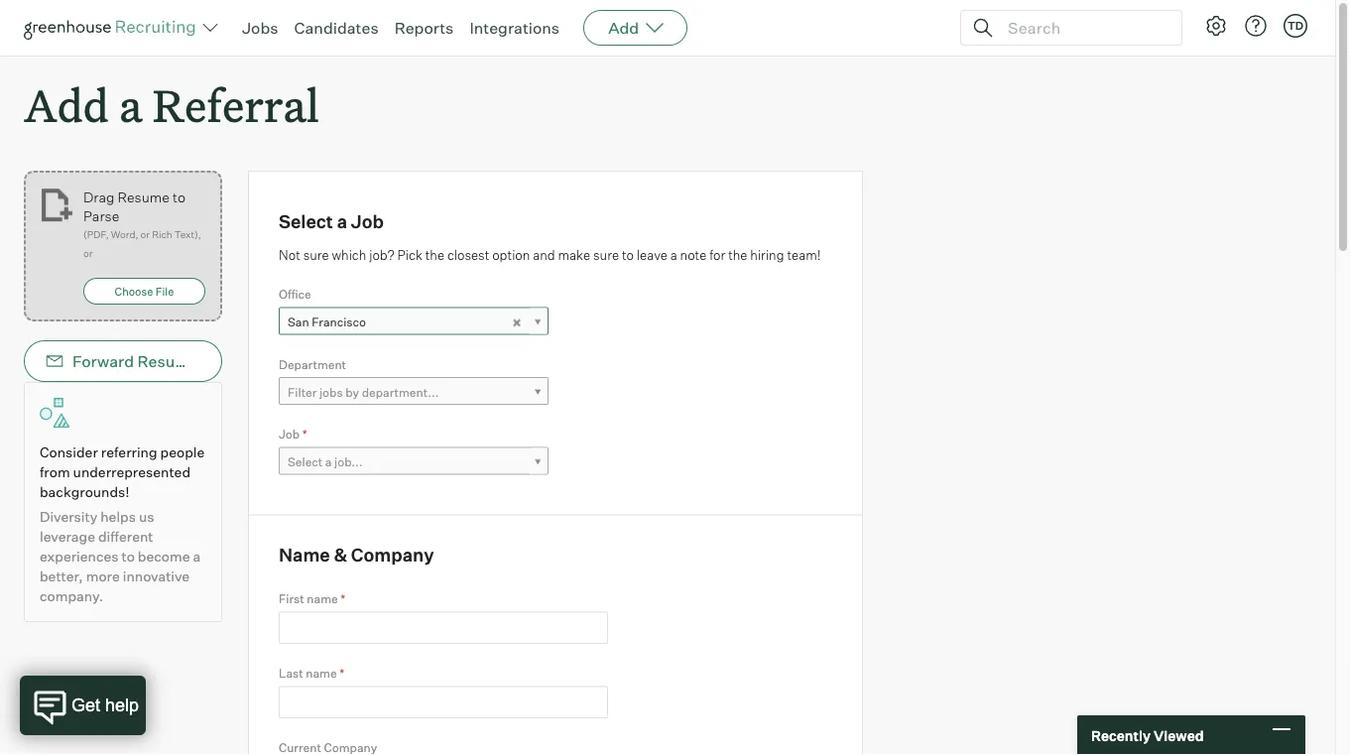 Task type: vqa. For each thing, say whether or not it's contained in the screenshot.
the bottommost this
no



Task type: locate. For each thing, give the bounding box(es) containing it.
2 vertical spatial to
[[122, 548, 135, 565]]

to
[[173, 188, 185, 206], [622, 247, 634, 263], [122, 548, 135, 565]]

1 horizontal spatial add
[[608, 18, 639, 38]]

None text field
[[279, 686, 608, 718]]

company right the current in the left bottom of the page
[[324, 740, 377, 755]]

td button
[[1280, 10, 1312, 42]]

job down filter
[[279, 427, 300, 442]]

0 horizontal spatial sure
[[303, 247, 329, 263]]

0 vertical spatial to
[[173, 188, 185, 206]]

0 horizontal spatial add
[[24, 75, 109, 134]]

select down job *
[[288, 455, 323, 469]]

more
[[86, 568, 120, 585]]

0 vertical spatial *
[[302, 427, 307, 442]]

0 vertical spatial job
[[351, 210, 384, 232]]

reports link
[[395, 18, 454, 38]]

consider referring people from underrepresented backgrounds! diversity helps us leverage different experiences to become a better, more innovative company.
[[40, 444, 205, 605]]

1 vertical spatial add
[[24, 75, 109, 134]]

which
[[332, 247, 366, 263]]

0 horizontal spatial to
[[122, 548, 135, 565]]

or
[[140, 228, 150, 241], [83, 247, 93, 260]]

a for referral
[[119, 75, 142, 134]]

sure right make
[[593, 247, 619, 263]]

select up 'not'
[[279, 210, 333, 232]]

backgrounds!
[[40, 483, 130, 501]]

resume inside button
[[137, 351, 198, 371]]

add for add
[[608, 18, 639, 38]]

2 horizontal spatial to
[[622, 247, 634, 263]]

1 horizontal spatial the
[[728, 247, 748, 263]]

first
[[279, 592, 304, 606]]

job up job?
[[351, 210, 384, 232]]

the right pick
[[425, 247, 445, 263]]

current
[[279, 740, 321, 755]]

1 vertical spatial to
[[622, 247, 634, 263]]

* right "last"
[[340, 666, 344, 681]]

parse
[[83, 207, 119, 224]]

1 vertical spatial select
[[288, 455, 323, 469]]

a for job
[[337, 210, 347, 232]]

select for select a job...
[[288, 455, 323, 469]]

job?
[[369, 247, 395, 263]]

sure right 'not'
[[303, 247, 329, 263]]

*
[[302, 427, 307, 442], [341, 592, 345, 606], [340, 666, 344, 681]]

resume
[[118, 188, 170, 206], [137, 351, 198, 371]]

integrations link
[[470, 18, 560, 38]]

and
[[533, 247, 555, 263]]

name
[[307, 592, 338, 606], [306, 666, 337, 681]]

add button
[[584, 10, 688, 46]]

not
[[279, 247, 300, 263]]

for
[[710, 247, 726, 263]]

department
[[279, 357, 346, 372]]

name right "last"
[[306, 666, 337, 681]]

to down the different
[[122, 548, 135, 565]]

2 vertical spatial *
[[340, 666, 344, 681]]

1 horizontal spatial or
[[140, 228, 150, 241]]

2 the from the left
[[728, 247, 748, 263]]

a up which
[[337, 210, 347, 232]]

or left rich
[[140, 228, 150, 241]]

or down (pdf,
[[83, 247, 93, 260]]

resume up rich
[[118, 188, 170, 206]]

candidates
[[294, 18, 379, 38]]

job...
[[334, 455, 363, 469]]

company
[[351, 544, 434, 566], [324, 740, 377, 755]]

a right become
[[193, 548, 201, 565]]

rich
[[152, 228, 172, 241]]

resume for drag
[[118, 188, 170, 206]]

1 vertical spatial job
[[279, 427, 300, 442]]

select a job
[[279, 210, 384, 232]]

name right first
[[307, 592, 338, 606]]

text),
[[174, 228, 201, 241]]

san francisco link
[[279, 307, 549, 336]]

0 vertical spatial or
[[140, 228, 150, 241]]

become
[[138, 548, 190, 565]]

0 vertical spatial add
[[608, 18, 639, 38]]

0 horizontal spatial the
[[425, 247, 445, 263]]

0 vertical spatial name
[[307, 592, 338, 606]]

add
[[608, 18, 639, 38], [24, 75, 109, 134]]

1 vertical spatial company
[[324, 740, 377, 755]]

leverage
[[40, 528, 95, 545]]

san
[[288, 315, 309, 330]]

* up select a job... on the left
[[302, 427, 307, 442]]

department...
[[362, 385, 439, 400]]

1 vertical spatial name
[[306, 666, 337, 681]]

0 vertical spatial select
[[279, 210, 333, 232]]

referring
[[101, 444, 157, 461]]

better,
[[40, 568, 83, 585]]

1 vertical spatial or
[[83, 247, 93, 260]]

job
[[351, 210, 384, 232], [279, 427, 300, 442]]

a left job...
[[325, 455, 332, 469]]

1 vertical spatial resume
[[137, 351, 198, 371]]

san francisco
[[288, 315, 366, 330]]

1 horizontal spatial sure
[[593, 247, 619, 263]]

current company
[[279, 740, 377, 755]]

a for job...
[[325, 455, 332, 469]]

francisco
[[312, 315, 366, 330]]

jobs link
[[242, 18, 278, 38]]

add inside popup button
[[608, 18, 639, 38]]

select for select a job
[[279, 210, 333, 232]]

forward
[[72, 351, 134, 371]]

the right the for
[[728, 247, 748, 263]]

1 horizontal spatial job
[[351, 210, 384, 232]]

drag resume to parse (pdf, word, or rich text), or
[[83, 188, 201, 260]]

innovative
[[123, 568, 190, 585]]

* down &
[[341, 592, 345, 606]]

from
[[40, 464, 70, 481]]

diversity
[[40, 508, 97, 526]]

1 vertical spatial *
[[341, 592, 345, 606]]

first name *
[[279, 592, 345, 606]]

resume for forward
[[137, 351, 198, 371]]

to up text),
[[173, 188, 185, 206]]

select a job... link
[[279, 447, 549, 476]]

to inside consider referring people from underrepresented backgrounds! diversity helps us leverage different experiences to become a better, more innovative company.
[[122, 548, 135, 565]]

different
[[98, 528, 153, 545]]

to left leave
[[622, 247, 634, 263]]

company right &
[[351, 544, 434, 566]]

Search text field
[[1003, 13, 1164, 42]]

resume inside drag resume to parse (pdf, word, or rich text), or
[[118, 188, 170, 206]]

greenhouse recruiting image
[[24, 16, 202, 40]]

1 horizontal spatial to
[[173, 188, 185, 206]]

recently
[[1091, 726, 1151, 744]]

the
[[425, 247, 445, 263], [728, 247, 748, 263]]

0 vertical spatial resume
[[118, 188, 170, 206]]

filter jobs by department... link
[[279, 377, 549, 406]]

experiences
[[40, 548, 119, 565]]

resume left via
[[137, 351, 198, 371]]

None text field
[[279, 612, 608, 644]]

sure
[[303, 247, 329, 263], [593, 247, 619, 263]]

0 horizontal spatial job
[[279, 427, 300, 442]]

name & company
[[279, 544, 434, 566]]

office
[[279, 287, 311, 302]]

a
[[119, 75, 142, 134], [337, 210, 347, 232], [670, 247, 677, 263], [325, 455, 332, 469], [193, 548, 201, 565]]

a down greenhouse recruiting image in the top left of the page
[[119, 75, 142, 134]]



Task type: describe. For each thing, give the bounding box(es) containing it.
2 sure from the left
[[593, 247, 619, 263]]

hiring
[[750, 247, 784, 263]]

job *
[[279, 427, 307, 442]]

jobs
[[242, 18, 278, 38]]

td button
[[1284, 14, 1308, 38]]

email
[[226, 351, 268, 371]]

0 vertical spatial company
[[351, 544, 434, 566]]

* for first name *
[[341, 592, 345, 606]]

add for add a referral
[[24, 75, 109, 134]]

candidates link
[[294, 18, 379, 38]]

referral
[[152, 75, 319, 134]]

drag
[[83, 188, 114, 206]]

name
[[279, 544, 330, 566]]

leave
[[637, 247, 668, 263]]

configure image
[[1204, 14, 1228, 38]]

by
[[346, 385, 359, 400]]

helps
[[100, 508, 136, 526]]

not sure which job? pick the closest option and make sure to leave a note for the hiring team!
[[279, 247, 821, 263]]

via
[[201, 351, 223, 371]]

choose
[[115, 284, 153, 298]]

note
[[680, 247, 707, 263]]

integrations
[[470, 18, 560, 38]]

us
[[139, 508, 154, 526]]

a left "note"
[[670, 247, 677, 263]]

pick
[[397, 247, 423, 263]]

1 the from the left
[[425, 247, 445, 263]]

company.
[[40, 588, 103, 605]]

choose file
[[115, 284, 174, 298]]

forward resume via email
[[72, 351, 268, 371]]

* for last name *
[[340, 666, 344, 681]]

filter jobs by department...
[[288, 385, 439, 400]]

td
[[1288, 19, 1304, 32]]

team!
[[787, 247, 821, 263]]

last
[[279, 666, 303, 681]]

0 horizontal spatial or
[[83, 247, 93, 260]]

viewed
[[1154, 726, 1204, 744]]

&
[[334, 544, 347, 566]]

filter
[[288, 385, 317, 400]]

to inside drag resume to parse (pdf, word, or rich text), or
[[173, 188, 185, 206]]

a inside consider referring people from underrepresented backgrounds! diversity helps us leverage different experiences to become a better, more innovative company.
[[193, 548, 201, 565]]

jobs
[[319, 385, 343, 400]]

option
[[492, 247, 530, 263]]

closest
[[447, 247, 489, 263]]

reports
[[395, 18, 454, 38]]

consider
[[40, 444, 98, 461]]

add a referral
[[24, 75, 319, 134]]

word,
[[111, 228, 138, 241]]

(pdf,
[[83, 228, 109, 241]]

forward resume via email button
[[24, 340, 268, 382]]

underrepresented
[[73, 464, 190, 481]]

name for first
[[307, 592, 338, 606]]

select a job...
[[288, 455, 363, 469]]

file
[[155, 284, 174, 298]]

1 sure from the left
[[303, 247, 329, 263]]

last name *
[[279, 666, 344, 681]]

make
[[558, 247, 591, 263]]

people
[[160, 444, 205, 461]]

name for last
[[306, 666, 337, 681]]

recently viewed
[[1091, 726, 1204, 744]]



